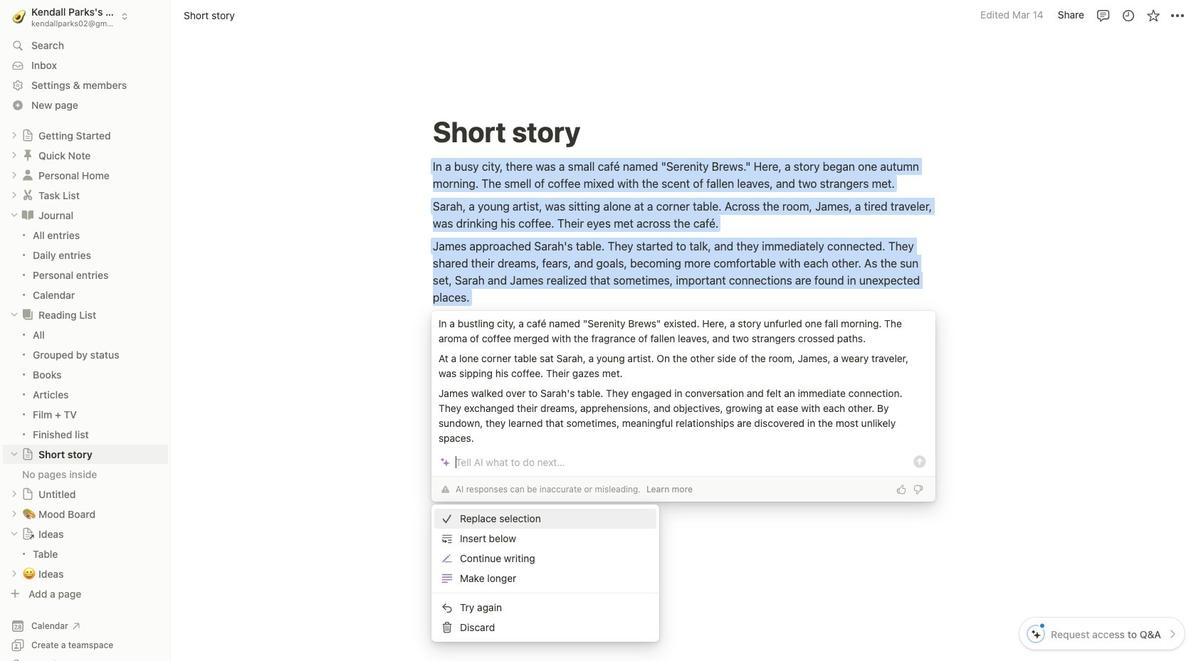 Task type: vqa. For each thing, say whether or not it's contained in the screenshot.
bottom Close image
yes



Task type: locate. For each thing, give the bounding box(es) containing it.
menu
[[432, 505, 660, 643]]

send to ai image
[[913, 455, 927, 469]]

2 close image from the top
[[10, 450, 19, 459]]

open image
[[10, 171, 19, 180], [10, 191, 19, 200], [10, 490, 19, 499], [10, 570, 19, 579]]

2 vertical spatial close image
[[10, 530, 19, 539]]

1 close image from the top
[[10, 311, 19, 319]]

1 vertical spatial group
[[0, 325, 171, 444]]

2 vertical spatial open image
[[10, 510, 19, 519]]

0 vertical spatial group
[[0, 226, 171, 305]]

favorite image
[[1147, 8, 1161, 22]]

3 close image from the top
[[10, 530, 19, 539]]

submit negative feedback image
[[914, 485, 924, 495]]

3 open image from the top
[[10, 510, 19, 519]]

3 open image from the top
[[10, 490, 19, 499]]

1 open image from the top
[[10, 171, 19, 180]]

close image
[[10, 311, 19, 319], [10, 450, 19, 459], [10, 530, 19, 539]]

change page icon image
[[21, 129, 34, 142], [21, 148, 35, 163], [21, 168, 35, 183], [21, 188, 35, 203], [21, 208, 35, 222], [21, 308, 35, 322], [21, 448, 34, 461], [21, 488, 34, 501], [21, 528, 34, 541]]

open image
[[10, 131, 19, 140], [10, 151, 19, 160], [10, 510, 19, 519]]

1 group from the top
[[0, 226, 171, 305]]

4 open image from the top
[[10, 570, 19, 579]]

group
[[0, 226, 171, 305], [0, 325, 171, 444]]

0 vertical spatial open image
[[10, 131, 19, 140]]

1 vertical spatial close image
[[10, 450, 19, 459]]

0 vertical spatial close image
[[10, 311, 19, 319]]

1 vertical spatial open image
[[10, 151, 19, 160]]



Task type: describe. For each thing, give the bounding box(es) containing it.
1 open image from the top
[[10, 131, 19, 140]]

2 group from the top
[[0, 325, 171, 444]]

2 open image from the top
[[10, 191, 19, 200]]

comments image
[[1097, 8, 1111, 22]]

2 open image from the top
[[10, 151, 19, 160]]

submit positive feedback image
[[897, 485, 907, 495]]

🎨 image
[[23, 506, 36, 522]]

updates image
[[1122, 8, 1136, 22]]

close image
[[10, 211, 19, 220]]

🥑 image
[[12, 7, 26, 25]]

Tell AI what to do next… text field
[[456, 455, 908, 470]]

😀 image
[[23, 566, 36, 582]]



